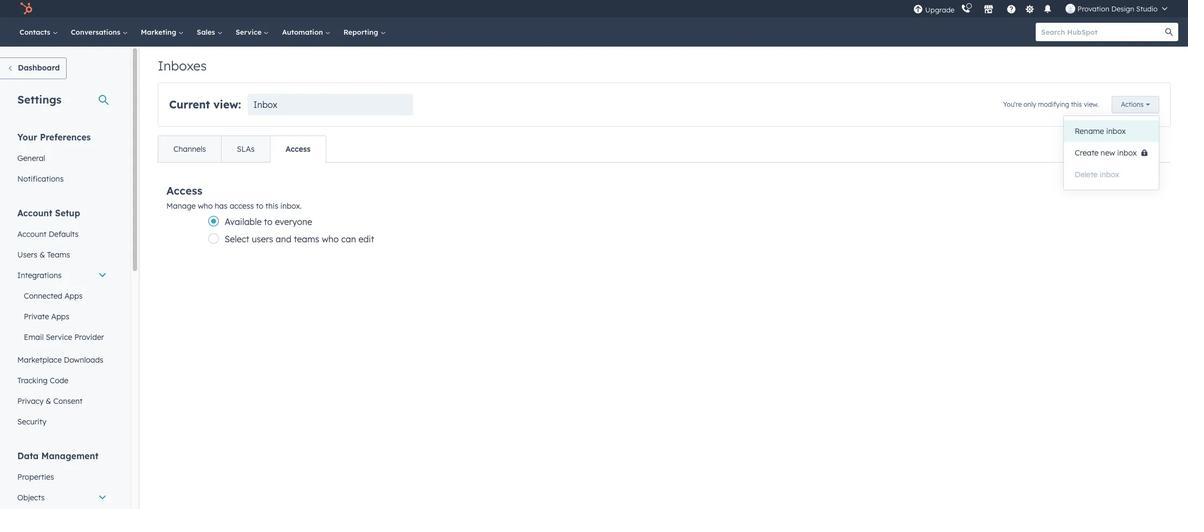 Task type: locate. For each thing, give the bounding box(es) containing it.
0 vertical spatial service
[[236, 28, 264, 36]]

1 vertical spatial &
[[46, 396, 51, 406]]

0 vertical spatial this
[[1071, 100, 1082, 108]]

current
[[169, 98, 210, 111]]

apps down integrations "button"
[[64, 291, 83, 301]]

security
[[17, 417, 46, 427]]

1 account from the top
[[17, 208, 52, 218]]

apps
[[64, 291, 83, 301], [51, 312, 69, 322]]

account defaults link
[[11, 224, 113, 245]]

everyone
[[275, 216, 312, 227]]

edit
[[359, 234, 374, 245]]

0 vertical spatial access
[[286, 144, 311, 154]]

available
[[225, 216, 262, 227]]

& for privacy
[[46, 396, 51, 406]]

0 horizontal spatial &
[[40, 250, 45, 260]]

create new inbox
[[1075, 148, 1137, 158]]

& right users
[[40, 250, 45, 260]]

service down private apps link
[[46, 332, 72, 342]]

account inside account defaults link
[[17, 229, 47, 239]]

who
[[198, 201, 213, 211], [322, 234, 339, 245]]

access inside access link
[[286, 144, 311, 154]]

inbox up create new inbox button
[[1107, 126, 1126, 136]]

modifying
[[1038, 100, 1070, 108]]

tab list
[[158, 136, 326, 163]]

your preferences
[[17, 132, 91, 143]]

service
[[236, 28, 264, 36], [46, 332, 72, 342]]

select
[[225, 234, 249, 245]]

automation link
[[276, 17, 337, 47]]

& right privacy
[[46, 396, 51, 406]]

contacts link
[[13, 17, 64, 47]]

tracking code link
[[11, 370, 113, 391]]

0 vertical spatial to
[[256, 201, 263, 211]]

rename inbox button
[[1064, 120, 1159, 142]]

can
[[341, 234, 356, 245]]

marketplaces image
[[984, 5, 994, 15]]

0 horizontal spatial who
[[198, 201, 213, 211]]

1 vertical spatial this
[[266, 201, 278, 211]]

calling icon button
[[957, 2, 975, 16]]

account setup
[[17, 208, 80, 218]]

users
[[252, 234, 273, 245]]

delete
[[1075, 170, 1098, 179]]

provider
[[74, 332, 104, 342]]

search button
[[1160, 23, 1179, 41]]

slas link
[[221, 136, 270, 162]]

general
[[17, 153, 45, 163]]

who left has
[[198, 201, 213, 211]]

inbox inside rename inbox button
[[1107, 126, 1126, 136]]

this left view.
[[1071, 100, 1082, 108]]

select users and teams who can edit
[[225, 234, 374, 245]]

integrations button
[[11, 265, 113, 286]]

0 horizontal spatial to
[[256, 201, 263, 211]]

channels
[[173, 144, 206, 154]]

to
[[256, 201, 263, 211], [264, 216, 273, 227]]

inbox
[[254, 99, 277, 110]]

conversations
[[71, 28, 122, 36]]

&
[[40, 250, 45, 260], [46, 396, 51, 406]]

who left can
[[322, 234, 339, 245]]

consent
[[53, 396, 82, 406]]

to right access
[[256, 201, 263, 211]]

to up users at top left
[[264, 216, 273, 227]]

apps up email service provider link
[[51, 312, 69, 322]]

account
[[17, 208, 52, 218], [17, 229, 47, 239]]

0 horizontal spatial access
[[166, 184, 203, 197]]

account setup element
[[11, 207, 113, 432]]

privacy & consent
[[17, 396, 82, 406]]

preferences
[[40, 132, 91, 143]]

access right slas
[[286, 144, 311, 154]]

slas
[[237, 144, 255, 154]]

properties
[[17, 472, 54, 482]]

james peterson image
[[1066, 4, 1076, 14]]

access for access
[[286, 144, 311, 154]]

0 horizontal spatial this
[[266, 201, 278, 211]]

inbox inside create new inbox button
[[1118, 148, 1137, 158]]

provation
[[1078, 4, 1110, 13]]

access inside access manage who has access to this inbox.
[[166, 184, 203, 197]]

0 horizontal spatial service
[[46, 332, 72, 342]]

hubspot link
[[13, 2, 41, 15]]

1 vertical spatial access
[[166, 184, 203, 197]]

inbox down "new"
[[1100, 170, 1120, 179]]

inbox for rename inbox
[[1107, 126, 1126, 136]]

1 horizontal spatial to
[[264, 216, 273, 227]]

this up available to everyone
[[266, 201, 278, 211]]

and
[[276, 234, 292, 245]]

view:
[[213, 98, 241, 111]]

account up users
[[17, 229, 47, 239]]

tab list containing channels
[[158, 136, 326, 163]]

1 horizontal spatial access
[[286, 144, 311, 154]]

this inside access manage who has access to this inbox.
[[266, 201, 278, 211]]

inbox right "new"
[[1118, 148, 1137, 158]]

teams
[[294, 234, 319, 245]]

has
[[215, 201, 228, 211]]

1 vertical spatial inbox
[[1118, 148, 1137, 158]]

access up manage
[[166, 184, 203, 197]]

service right sales link
[[236, 28, 264, 36]]

inbox
[[1107, 126, 1126, 136], [1118, 148, 1137, 158], [1100, 170, 1120, 179]]

email service provider
[[24, 332, 104, 342]]

actions button
[[1112, 96, 1160, 113]]

access
[[230, 201, 254, 211]]

0 vertical spatial inbox
[[1107, 126, 1126, 136]]

service inside account setup element
[[46, 332, 72, 342]]

contacts
[[20, 28, 52, 36]]

1 vertical spatial apps
[[51, 312, 69, 322]]

1 horizontal spatial &
[[46, 396, 51, 406]]

Search HubSpot search field
[[1036, 23, 1169, 41]]

inbox inside delete inbox button
[[1100, 170, 1120, 179]]

1 vertical spatial service
[[46, 332, 72, 342]]

who inside access manage who has access to this inbox.
[[198, 201, 213, 211]]

marketplaces button
[[978, 0, 1000, 17]]

apps for private apps
[[51, 312, 69, 322]]

menu
[[913, 0, 1175, 17]]

delete inbox button
[[1064, 164, 1159, 185]]

email
[[24, 332, 44, 342]]

account up account defaults on the top left
[[17, 208, 52, 218]]

data management element
[[11, 450, 113, 509]]

1 vertical spatial account
[[17, 229, 47, 239]]

create
[[1075, 148, 1099, 158]]

2 vertical spatial inbox
[[1100, 170, 1120, 179]]

0 vertical spatial account
[[17, 208, 52, 218]]

connected apps
[[24, 291, 83, 301]]

0 vertical spatial &
[[40, 250, 45, 260]]

2 account from the top
[[17, 229, 47, 239]]

0 vertical spatial who
[[198, 201, 213, 211]]

security link
[[11, 412, 113, 432]]

0 vertical spatial apps
[[64, 291, 83, 301]]

1 vertical spatial who
[[322, 234, 339, 245]]

access manage who has access to this inbox.
[[166, 184, 302, 211]]

reporting link
[[337, 17, 392, 47]]



Task type: vqa. For each thing, say whether or not it's contained in the screenshot.
filter in BUTTON
no



Task type: describe. For each thing, give the bounding box(es) containing it.
account for account setup
[[17, 208, 52, 218]]

help image
[[1007, 5, 1017, 15]]

channels link
[[158, 136, 221, 162]]

actions
[[1121, 100, 1144, 108]]

your
[[17, 132, 37, 143]]

rename
[[1075, 126, 1105, 136]]

inbox button
[[248, 94, 413, 115]]

code
[[50, 376, 68, 385]]

privacy
[[17, 396, 44, 406]]

delete inbox
[[1075, 170, 1120, 179]]

1 horizontal spatial who
[[322, 234, 339, 245]]

access for access manage who has access to this inbox.
[[166, 184, 203, 197]]

provation design studio button
[[1059, 0, 1174, 17]]

1 vertical spatial to
[[264, 216, 273, 227]]

dashboard
[[18, 63, 60, 73]]

only
[[1024, 100, 1037, 108]]

data management
[[17, 451, 99, 461]]

notifications link
[[11, 169, 113, 189]]

account defaults
[[17, 229, 79, 239]]

teams
[[47, 250, 70, 260]]

users
[[17, 250, 37, 260]]

hubspot image
[[20, 2, 33, 15]]

apps for connected apps
[[64, 291, 83, 301]]

marketplace downloads link
[[11, 350, 113, 370]]

1 horizontal spatial this
[[1071, 100, 1082, 108]]

create new inbox button
[[1064, 142, 1159, 164]]

inbox.
[[280, 201, 302, 211]]

data
[[17, 451, 39, 461]]

help button
[[1003, 0, 1021, 17]]

management
[[41, 451, 99, 461]]

to inside access manage who has access to this inbox.
[[256, 201, 263, 211]]

notifications
[[17, 174, 64, 184]]

inbox for delete inbox
[[1100, 170, 1120, 179]]

tracking
[[17, 376, 48, 385]]

downloads
[[64, 355, 103, 365]]

settings image
[[1025, 5, 1035, 14]]

you're
[[1003, 100, 1022, 108]]

you're only modifying this view.
[[1003, 100, 1099, 108]]

general link
[[11, 148, 113, 169]]

defaults
[[49, 229, 79, 239]]

private
[[24, 312, 49, 322]]

account for account defaults
[[17, 229, 47, 239]]

marketplace
[[17, 355, 62, 365]]

new
[[1101, 148, 1115, 158]]

rename inbox
[[1075, 126, 1126, 136]]

connected apps link
[[11, 286, 113, 306]]

integrations
[[17, 271, 62, 280]]

tracking code
[[17, 376, 68, 385]]

current view:
[[169, 98, 241, 111]]

your preferences element
[[11, 131, 113, 189]]

automation
[[282, 28, 325, 36]]

email service provider link
[[11, 327, 113, 348]]

conversations link
[[64, 17, 134, 47]]

& for users
[[40, 250, 45, 260]]

objects button
[[11, 487, 113, 508]]

dashboard link
[[0, 57, 67, 79]]

upgrade
[[926, 5, 955, 14]]

design
[[1112, 4, 1135, 13]]

notifications image
[[1043, 5, 1053, 15]]

reporting
[[344, 28, 380, 36]]

search image
[[1166, 28, 1173, 36]]

marketing
[[141, 28, 178, 36]]

users & teams link
[[11, 245, 113, 265]]

1 horizontal spatial service
[[236, 28, 264, 36]]

private apps
[[24, 312, 69, 322]]

sales
[[197, 28, 217, 36]]

setup
[[55, 208, 80, 218]]

users & teams
[[17, 250, 70, 260]]

studio
[[1137, 4, 1158, 13]]

provation design studio
[[1078, 4, 1158, 13]]

properties link
[[11, 467, 113, 487]]

menu containing provation design studio
[[913, 0, 1175, 17]]

inboxes
[[158, 57, 207, 74]]

calling icon image
[[961, 4, 971, 14]]

objects
[[17, 493, 45, 503]]

service link
[[229, 17, 276, 47]]

upgrade image
[[914, 5, 923, 14]]

available to everyone
[[225, 216, 312, 227]]

marketplace downloads
[[17, 355, 103, 365]]

private apps link
[[11, 306, 113, 327]]

connected
[[24, 291, 62, 301]]



